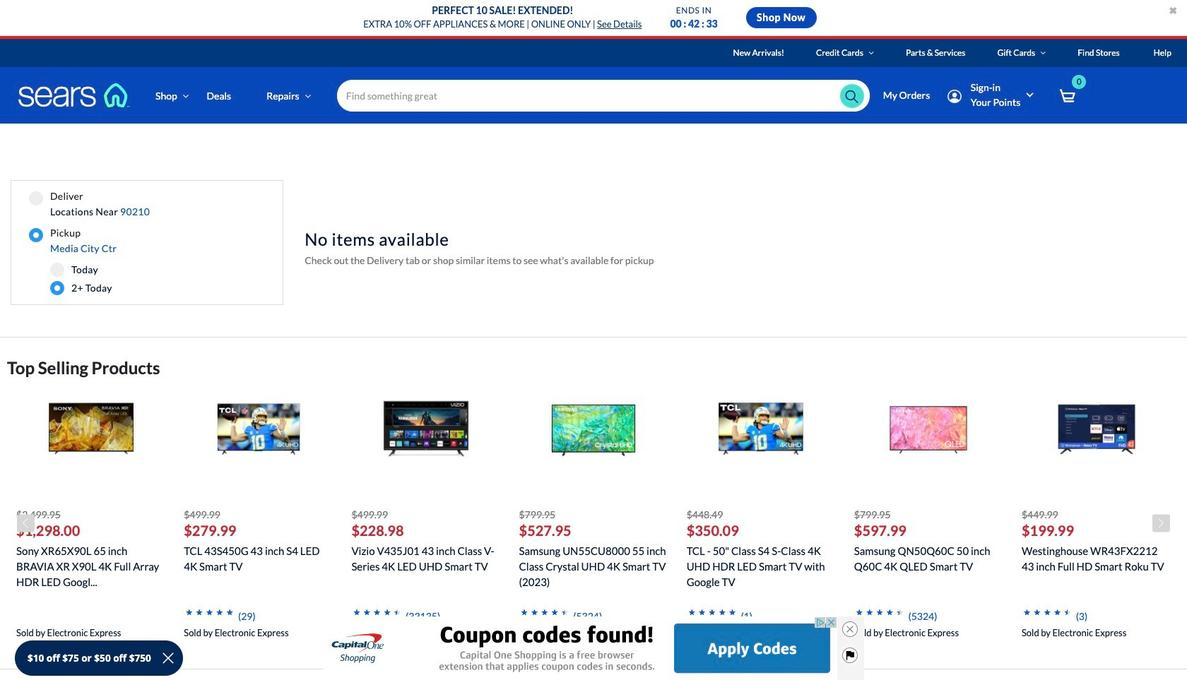 Task type: describe. For each thing, give the bounding box(es) containing it.
view cart image
[[1060, 89, 1076, 104]]

settings image
[[948, 90, 962, 103]]

tcl - 50" class s4 s-class 4k uhd hdr led smart tv with google tv image
[[719, 387, 804, 472]]

home image
[[18, 83, 131, 108]]

vizio v435j01 43 inch class v-series 4k led uhd smart tv image
[[384, 387, 469, 472]]

tcl 43s450g 43 inch s4 led 4k smart tv image
[[216, 387, 301, 472]]



Task type: vqa. For each thing, say whether or not it's contained in the screenshot.
settings icon
yes



Task type: locate. For each thing, give the bounding box(es) containing it.
westinghouse wr43fx2212 43 inch full hd smart roku tv image
[[1054, 387, 1139, 472]]

samsung qn50q60c 50 inch q60c 4k qled smart tv image
[[887, 387, 972, 472]]

angle down image
[[869, 49, 874, 57], [1041, 49, 1047, 57], [183, 91, 189, 101], [305, 91, 311, 101]]

advertisement element
[[323, 617, 838, 681]]

samsung un55cu8000 55 inch class crystal uhd 4k smart tv (2023) image
[[551, 387, 636, 472]]

Search text field
[[337, 80, 870, 112]]

sony xr65x90l 65 inch bravia xr x90l 4k full array hdr led google tv image
[[49, 387, 133, 472]]

main content
[[0, 124, 1188, 681]]

banner
[[0, 39, 1188, 144]]



